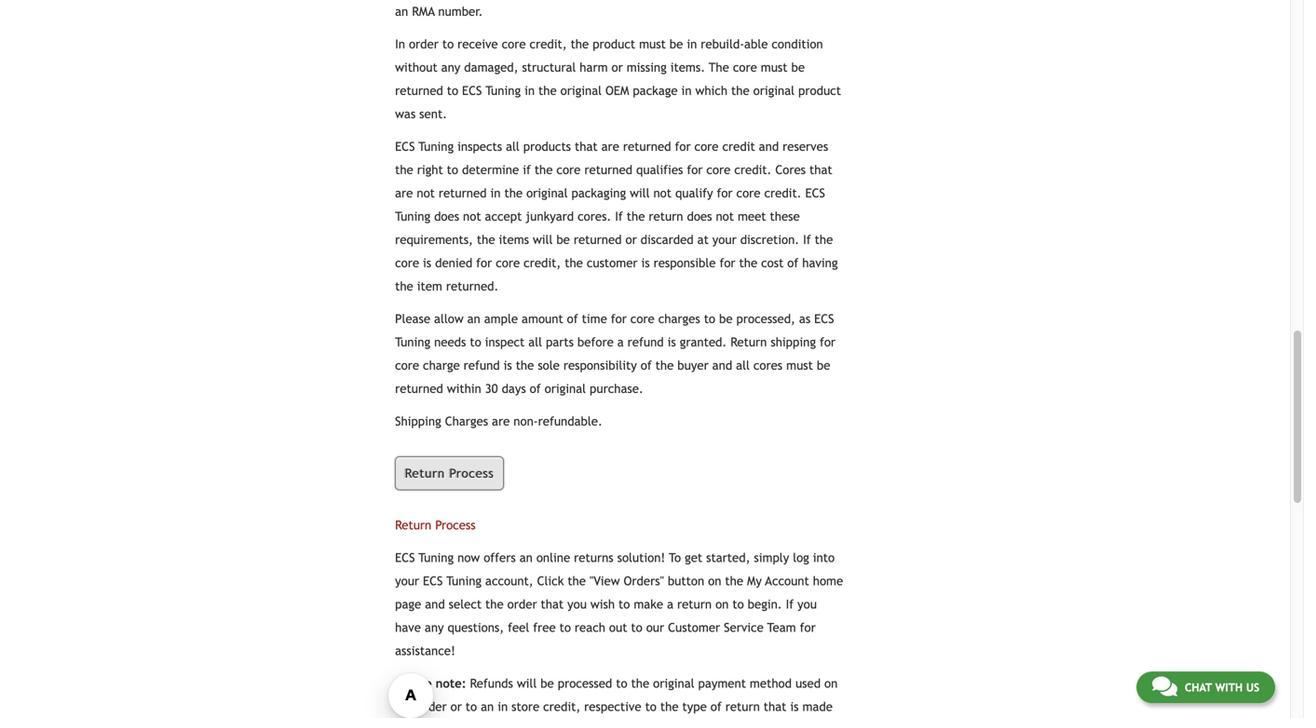 Task type: locate. For each thing, give the bounding box(es) containing it.
of right cost
[[788, 256, 799, 270]]

returned down without
[[395, 84, 443, 98]]

0 vertical spatial please
[[395, 312, 431, 326]]

1 vertical spatial please
[[395, 676, 432, 691]]

chat with us link
[[1137, 672, 1276, 704]]

any right without
[[441, 60, 461, 75]]

in
[[395, 37, 405, 51]]

if down the account
[[786, 597, 794, 612]]

log
[[793, 551, 810, 565]]

to
[[442, 37, 454, 51], [447, 84, 459, 98], [447, 163, 458, 177], [704, 312, 716, 326], [470, 335, 481, 350], [619, 597, 630, 612], [733, 597, 744, 612], [560, 621, 571, 635], [631, 621, 643, 635], [616, 676, 628, 691], [466, 700, 477, 714], [645, 700, 657, 714]]

process up now
[[435, 518, 476, 532]]

0 vertical spatial credit,
[[530, 37, 567, 51]]

0 vertical spatial or
[[612, 60, 623, 75]]

does up the requirements,
[[434, 209, 459, 224]]

online
[[537, 551, 570, 565]]

now
[[458, 551, 480, 565]]

0 vertical spatial return process
[[405, 466, 494, 481]]

1 horizontal spatial does
[[687, 209, 712, 224]]

2 vertical spatial if
[[786, 597, 794, 612]]

that down reserves
[[810, 163, 833, 177]]

for up returned.
[[476, 256, 492, 270]]

credit. up the "these"
[[765, 186, 802, 201]]

returned
[[395, 84, 443, 98], [623, 140, 671, 154], [585, 163, 633, 177], [439, 186, 487, 201], [574, 233, 622, 247], [395, 382, 443, 396]]

responsibility
[[564, 358, 637, 373]]

is
[[423, 256, 432, 270], [642, 256, 650, 270], [668, 335, 676, 350], [504, 358, 512, 373], [791, 700, 799, 714]]

ample
[[484, 312, 518, 326]]

0 vertical spatial return
[[649, 209, 684, 224]]

or inside ecs tuning inspects all products that are returned for core credit and reserves the right to determine if the core returned qualifies for core credit. cores that are not returned in the original packaging will not qualify for core credit. ecs tuning does not accept junkyard cores. if the return does not meet these requirements, the items will be returned or discarded at your discretion. if the core is denied for core credit, the customer is responsible for the cost of having the item returned.
[[626, 233, 637, 247]]

tuning down the damaged,
[[486, 84, 521, 98]]

allow
[[434, 312, 464, 326]]

and inside the ecs tuning now offers an online returns solution! to get started, simply log into your ecs tuning account, click the "view orders" button on the my account home page and select the order that you wish to make a return on to begin. if you have any questions, feel free to reach out to our customer service team for assistance!
[[425, 597, 445, 612]]

account
[[766, 574, 810, 588]]

1 vertical spatial product
[[799, 84, 841, 98]]

1 vertical spatial if
[[803, 233, 811, 247]]

2 you from the left
[[798, 597, 817, 612]]

please note:
[[395, 676, 466, 691]]

for
[[675, 140, 691, 154], [687, 163, 703, 177], [717, 186, 733, 201], [476, 256, 492, 270], [720, 256, 736, 270], [611, 312, 627, 326], [820, 335, 836, 350], [800, 621, 816, 635]]

that right "products"
[[575, 140, 598, 154]]

1 vertical spatial all
[[529, 335, 542, 350]]

0 horizontal spatial refund
[[464, 358, 500, 373]]

ecs
[[462, 84, 482, 98], [395, 140, 415, 154], [806, 186, 825, 201], [815, 312, 834, 326], [395, 551, 415, 565], [423, 574, 443, 588]]

be down junkyard
[[557, 233, 570, 247]]

ecs inside the in order to receive core credit, the product must be in rebuild-able condition without any damaged, structural harm or missing items. the core must be returned to ecs tuning in the original oem package in which the original product was sent.
[[462, 84, 482, 98]]

0 horizontal spatial an
[[467, 312, 481, 326]]

1 vertical spatial on
[[716, 597, 729, 612]]

1 vertical spatial credit,
[[524, 256, 561, 270]]

or inside refunds will be processed to the original payment method used on the order or to an in store credit, respective to the type of return that is mad
[[451, 700, 462, 714]]

0 vertical spatial a
[[618, 335, 624, 350]]

you
[[568, 597, 587, 612], [798, 597, 817, 612]]

be up items.
[[670, 37, 683, 51]]

in inside refunds will be processed to the original payment method used on the order or to an in store credit, respective to the type of return that is mad
[[498, 700, 508, 714]]

1 you from the left
[[568, 597, 587, 612]]

a inside the ecs tuning now offers an online returns solution! to get started, simply log into your ecs tuning account, click the "view orders" button on the my account home page and select the order that you wish to make a return on to begin. if you have any questions, feel free to reach out to our customer service team for assistance!
[[667, 597, 674, 612]]

as
[[799, 312, 811, 326]]

tuning up the requirements,
[[395, 209, 431, 224]]

2 please from the top
[[395, 676, 432, 691]]

all left cores
[[736, 358, 750, 373]]

a right before
[[618, 335, 624, 350]]

to up service
[[733, 597, 744, 612]]

is down 'charges'
[[668, 335, 676, 350]]

package
[[633, 84, 678, 98]]

must down able
[[761, 60, 788, 75]]

on right used
[[825, 676, 838, 691]]

will
[[630, 186, 650, 201], [533, 233, 553, 247], [517, 676, 537, 691]]

product down condition
[[799, 84, 841, 98]]

return process up return process link
[[405, 466, 494, 481]]

please inside the please allow an ample amount of time for core charges to be processed, as ecs tuning needs to inspect all parts before a refund is granted. return shipping for core charge refund is the sole responsibility of the buyer and all cores must be returned within 30 days of original purchase.
[[395, 312, 431, 326]]

1 horizontal spatial or
[[612, 60, 623, 75]]

in left the store
[[498, 700, 508, 714]]

return down payment at bottom
[[726, 700, 760, 714]]

2 horizontal spatial if
[[803, 233, 811, 247]]

0 vertical spatial are
[[602, 140, 620, 154]]

0 horizontal spatial and
[[425, 597, 445, 612]]

1 vertical spatial a
[[667, 597, 674, 612]]

your inside ecs tuning inspects all products that are returned for core credit and reserves the right to determine if the core returned qualifies for core credit. cores that are not returned in the original packaging will not qualify for core credit. ecs tuning does not accept junkyard cores. if the return does not meet these requirements, the items will be returned or discarded at your discretion. if the core is denied for core credit, the customer is responsible for the cost of having the item returned.
[[713, 233, 737, 247]]

1 vertical spatial return process
[[395, 518, 476, 532]]

1 vertical spatial and
[[713, 358, 733, 373]]

1 vertical spatial return
[[677, 597, 712, 612]]

tuning left now
[[419, 551, 454, 565]]

0 vertical spatial an
[[467, 312, 481, 326]]

original up type
[[653, 676, 695, 691]]

any inside the ecs tuning now offers an online returns solution! to get started, simply log into your ecs tuning account, click the "view orders" button on the my account home page and select the order that you wish to make a return on to begin. if you have any questions, feel free to reach out to our customer service team for assistance!
[[425, 621, 444, 635]]

our
[[646, 621, 665, 635]]

to right needs
[[470, 335, 481, 350]]

1 vertical spatial will
[[533, 233, 553, 247]]

any up assistance!
[[425, 621, 444, 635]]

2 vertical spatial or
[[451, 700, 462, 714]]

returned inside the in order to receive core credit, the product must be in rebuild-able condition without any damaged, structural harm or missing items. the core must be returned to ecs tuning in the original oem package in which the original product was sent.
[[395, 84, 443, 98]]

to right right
[[447, 163, 458, 177]]

are left non-
[[492, 414, 510, 429]]

chat
[[1185, 681, 1212, 694]]

2 vertical spatial return
[[726, 700, 760, 714]]

a
[[618, 335, 624, 350], [667, 597, 674, 612]]

processed
[[558, 676, 612, 691]]

return process up now
[[395, 518, 476, 532]]

parts
[[546, 335, 574, 350]]

shipping
[[395, 414, 441, 429]]

the
[[709, 60, 729, 75]]

started,
[[706, 551, 751, 565]]

to up sent.
[[447, 84, 459, 98]]

order down 'please note:'
[[417, 700, 447, 714]]

and right credit
[[759, 140, 779, 154]]

will down junkyard
[[533, 233, 553, 247]]

returned inside the please allow an ample amount of time for core charges to be processed, as ecs tuning needs to inspect all parts before a refund is granted. return shipping for core charge refund is the sole responsibility of the buyer and all cores must be returned within 30 days of original purchase.
[[395, 382, 443, 396]]

original
[[561, 84, 602, 98], [754, 84, 795, 98], [527, 186, 568, 201], [545, 382, 586, 396], [653, 676, 695, 691]]

return process link
[[395, 518, 476, 532]]

an
[[467, 312, 481, 326], [520, 551, 533, 565], [481, 700, 494, 714]]

0 horizontal spatial or
[[451, 700, 462, 714]]

of right days
[[530, 382, 541, 396]]

oem
[[606, 84, 629, 98]]

2 vertical spatial will
[[517, 676, 537, 691]]

wish
[[591, 597, 615, 612]]

or inside the in order to receive core credit, the product must be in rebuild-able condition without any damaged, structural harm or missing items. the core must be returned to ecs tuning in the original oem package in which the original product was sent.
[[612, 60, 623, 75]]

refundable.
[[538, 414, 603, 429]]

to right free
[[560, 621, 571, 635]]

1 vertical spatial refund
[[464, 358, 500, 373]]

2 vertical spatial order
[[417, 700, 447, 714]]

within
[[447, 382, 482, 396]]

your inside the ecs tuning now offers an online returns solution! to get started, simply log into your ecs tuning account, click the "view orders" button on the my account home page and select the order that you wish to make a return on to begin. if you have any questions, feel free to reach out to our customer service team for assistance!
[[395, 574, 419, 588]]

all up determine
[[506, 140, 520, 154]]

the right click in the bottom of the page
[[568, 574, 586, 588]]

the right if
[[535, 163, 553, 177]]

1 horizontal spatial refund
[[628, 335, 664, 350]]

product
[[593, 37, 636, 51], [799, 84, 841, 98]]

comments image
[[1153, 676, 1178, 698]]

assistance!
[[395, 644, 455, 658]]

credit, down items
[[524, 256, 561, 270]]

discretion.
[[741, 233, 800, 247]]

0 vertical spatial product
[[593, 37, 636, 51]]

0 horizontal spatial if
[[615, 209, 623, 224]]

purchase.
[[590, 382, 644, 396]]

for right shipping
[[820, 335, 836, 350]]

1 vertical spatial must
[[761, 60, 788, 75]]

make
[[634, 597, 664, 612]]

tuning inside the please allow an ample amount of time for core charges to be processed, as ecs tuning needs to inspect all parts before a refund is granted. return shipping for core charge refund is the sole responsibility of the buyer and all cores must be returned within 30 days of original purchase.
[[395, 335, 431, 350]]

2 does from the left
[[687, 209, 712, 224]]

be down condition
[[792, 60, 805, 75]]

credit, inside ecs tuning inspects all products that are returned for core credit and reserves the right to determine if the core returned qualifies for core credit. cores that are not returned in the original packaging will not qualify for core credit. ecs tuning does not accept junkyard cores. if the return does not meet these requirements, the items will be returned or discarded at your discretion. if the core is denied for core credit, the customer is responsible for the cost of having the item returned.
[[524, 256, 561, 270]]

1 horizontal spatial and
[[713, 358, 733, 373]]

2 vertical spatial and
[[425, 597, 445, 612]]

2 horizontal spatial an
[[520, 551, 533, 565]]

return
[[731, 335, 767, 350], [405, 466, 445, 481], [395, 518, 432, 532]]

customer
[[587, 256, 638, 270]]

1 please from the top
[[395, 312, 431, 326]]

return inside ecs tuning inspects all products that are returned for core credit and reserves the right to determine if the core returned qualifies for core credit. cores that are not returned in the original packaging will not qualify for core credit. ecs tuning does not accept junkyard cores. if the return does not meet these requirements, the items will be returned or discarded at your discretion. if the core is denied for core credit, the customer is responsible for the cost of having the item returned.
[[649, 209, 684, 224]]

reach
[[575, 621, 606, 635]]

return down processed, in the top of the page
[[731, 335, 767, 350]]

ecs inside the please allow an ample amount of time for core charges to be processed, as ecs tuning needs to inspect all parts before a refund is granted. return shipping for core charge refund is the sole responsibility of the buyer and all cores must be returned within 30 days of original purchase.
[[815, 312, 834, 326]]

1 vertical spatial an
[[520, 551, 533, 565]]

get
[[685, 551, 703, 565]]

0 horizontal spatial are
[[395, 186, 413, 201]]

questions,
[[448, 621, 504, 635]]

or up customer
[[626, 233, 637, 247]]

on down started,
[[708, 574, 722, 588]]

1 vertical spatial or
[[626, 233, 637, 247]]

original up junkyard
[[527, 186, 568, 201]]

in inside ecs tuning inspects all products that are returned for core credit and reserves the right to determine if the core returned qualifies for core credit. cores that are not returned in the original packaging will not qualify for core credit. ecs tuning does not accept junkyard cores. if the return does not meet these requirements, the items will be returned or discarded at your discretion. if the core is denied for core credit, the customer is responsible for the cost of having the item returned.
[[491, 186, 501, 201]]

or
[[612, 60, 623, 75], [626, 233, 637, 247], [451, 700, 462, 714]]

to left the 'receive' at the top left of the page
[[442, 37, 454, 51]]

orders"
[[624, 574, 664, 588]]

in down the structural
[[525, 84, 535, 98]]

shipping
[[771, 335, 816, 350]]

original down sole
[[545, 382, 586, 396]]

before
[[578, 335, 614, 350]]

2 horizontal spatial are
[[602, 140, 620, 154]]

your up page
[[395, 574, 419, 588]]

to right respective
[[645, 700, 657, 714]]

button
[[668, 574, 705, 588]]

the up having
[[815, 233, 833, 247]]

2 horizontal spatial all
[[736, 358, 750, 373]]

order up the feel
[[508, 597, 537, 612]]

sole
[[538, 358, 560, 373]]

1 horizontal spatial you
[[798, 597, 817, 612]]

credit, inside the in order to receive core credit, the product must be in rebuild-able condition without any damaged, structural harm or missing items. the core must be returned to ecs tuning in the original oem package in which the original product was sent.
[[530, 37, 567, 51]]

0 vertical spatial your
[[713, 233, 737, 247]]

1 horizontal spatial if
[[786, 597, 794, 612]]

amount
[[522, 312, 563, 326]]

0 vertical spatial must
[[639, 37, 666, 51]]

credit.
[[735, 163, 772, 177], [765, 186, 802, 201]]

a right make
[[667, 597, 674, 612]]

that inside the ecs tuning now offers an online returns solution! to get started, simply log into your ecs tuning account, click the "view orders" button on the my account home page and select the order that you wish to make a return on to begin. if you have any questions, feel free to reach out to our customer service team for assistance!
[[541, 597, 564, 612]]

1 horizontal spatial your
[[713, 233, 737, 247]]

to inside ecs tuning inspects all products that are returned for core credit and reserves the right to determine if the core returned qualifies for core credit. cores that are not returned in the original packaging will not qualify for core credit. ecs tuning does not accept junkyard cores. if the return does not meet these requirements, the items will be returned or discarded at your discretion. if the core is denied for core credit, the customer is responsible for the cost of having the item returned.
[[447, 163, 458, 177]]

you left wish
[[568, 597, 587, 612]]

chat with us
[[1185, 681, 1260, 694]]

0 horizontal spatial a
[[618, 335, 624, 350]]

if right cores.
[[615, 209, 623, 224]]

discarded
[[641, 233, 694, 247]]

return up customer
[[677, 597, 712, 612]]

process
[[450, 466, 494, 481], [435, 518, 476, 532]]

return process
[[405, 466, 494, 481], [395, 518, 476, 532]]

1 vertical spatial are
[[395, 186, 413, 201]]

0 vertical spatial any
[[441, 60, 461, 75]]

1 horizontal spatial an
[[481, 700, 494, 714]]

0 horizontal spatial you
[[568, 597, 587, 612]]

denied
[[435, 256, 473, 270]]

any inside the in order to receive core credit, the product must be in rebuild-able condition without any damaged, structural harm or missing items. the core must be returned to ecs tuning in the original oem package in which the original product was sent.
[[441, 60, 461, 75]]

tuning up select
[[447, 574, 482, 588]]

credit, inside refunds will be processed to the original payment method used on the order or to an in store credit, respective to the type of return that is mad
[[543, 700, 581, 714]]

0 vertical spatial credit.
[[735, 163, 772, 177]]

0 vertical spatial return
[[731, 335, 767, 350]]

in
[[687, 37, 697, 51], [525, 84, 535, 98], [682, 84, 692, 98], [491, 186, 501, 201], [498, 700, 508, 714]]

1 horizontal spatial a
[[667, 597, 674, 612]]

2 vertical spatial must
[[787, 358, 813, 373]]

0 vertical spatial order
[[409, 37, 439, 51]]

an right offers
[[520, 551, 533, 565]]

not down right
[[417, 186, 435, 201]]

return
[[649, 209, 684, 224], [677, 597, 712, 612], [726, 700, 760, 714]]

2 vertical spatial credit,
[[543, 700, 581, 714]]

process down charges
[[450, 466, 494, 481]]

in down items.
[[682, 84, 692, 98]]

does up at
[[687, 209, 712, 224]]

if
[[615, 209, 623, 224], [803, 233, 811, 247], [786, 597, 794, 612]]

2 horizontal spatial and
[[759, 140, 779, 154]]

2 horizontal spatial or
[[626, 233, 637, 247]]

for up qualifies
[[675, 140, 691, 154]]

please left allow at the top left
[[395, 312, 431, 326]]

original inside the please allow an ample amount of time for core charges to be processed, as ecs tuning needs to inspect all parts before a refund is granted. return shipping for core charge refund is the sole responsibility of the buyer and all cores must be returned within 30 days of original purchase.
[[545, 382, 586, 396]]

2 vertical spatial an
[[481, 700, 494, 714]]

1 vertical spatial any
[[425, 621, 444, 635]]

0 horizontal spatial all
[[506, 140, 520, 154]]

please
[[395, 312, 431, 326], [395, 676, 432, 691]]

us
[[1247, 681, 1260, 694]]

2 vertical spatial are
[[492, 414, 510, 429]]

not
[[417, 186, 435, 201], [654, 186, 672, 201], [463, 209, 481, 224], [716, 209, 734, 224]]

must up missing
[[639, 37, 666, 51]]

refund down 'charges'
[[628, 335, 664, 350]]

1 vertical spatial your
[[395, 574, 419, 588]]

1 vertical spatial order
[[508, 597, 537, 612]]

0 horizontal spatial your
[[395, 574, 419, 588]]

return up page
[[395, 518, 432, 532]]

and right page
[[425, 597, 445, 612]]

to right wish
[[619, 597, 630, 612]]

0 horizontal spatial product
[[593, 37, 636, 51]]

0 vertical spatial all
[[506, 140, 520, 154]]

2 vertical spatial on
[[825, 676, 838, 691]]

0 horizontal spatial does
[[434, 209, 459, 224]]

begin.
[[748, 597, 782, 612]]

or up oem
[[612, 60, 623, 75]]

an right allow at the top left
[[467, 312, 481, 326]]

original inside ecs tuning inspects all products that are returned for core credit and reserves the right to determine if the core returned qualifies for core credit. cores that are not returned in the original packaging will not qualify for core credit. ecs tuning does not accept junkyard cores. if the return does not meet these requirements, the items will be returned or discarded at your discretion. if the core is denied for core credit, the customer is responsible for the cost of having the item returned.
[[527, 186, 568, 201]]

your
[[713, 233, 737, 247], [395, 574, 419, 588]]

be left the processed
[[541, 676, 554, 691]]

0 vertical spatial and
[[759, 140, 779, 154]]

1 horizontal spatial product
[[799, 84, 841, 98]]

please for please note:
[[395, 676, 432, 691]]

the left type
[[661, 700, 679, 714]]



Task type: vqa. For each thing, say whether or not it's contained in the screenshot.
Just as advertised Perfect fit and was able to reset the computer.
no



Task type: describe. For each thing, give the bounding box(es) containing it.
qualifies
[[636, 163, 683, 177]]

be inside ecs tuning inspects all products that are returned for core credit and reserves the right to determine if the core returned qualifies for core credit. cores that are not returned in the original packaging will not qualify for core credit. ecs tuning does not accept junkyard cores. if the return does not meet these requirements, the items will be returned or discarded at your discretion. if the core is denied for core credit, the customer is responsible for the cost of having the item returned.
[[557, 233, 570, 247]]

solution!
[[617, 551, 666, 565]]

1 vertical spatial credit.
[[765, 186, 802, 201]]

select
[[449, 597, 482, 612]]

an inside refunds will be processed to the original payment method used on the order or to an in store credit, respective to the type of return that is mad
[[481, 700, 494, 714]]

respective
[[584, 700, 642, 714]]

the left customer
[[565, 256, 583, 270]]

core down credit
[[707, 163, 731, 177]]

account,
[[486, 574, 534, 588]]

to up granted.
[[704, 312, 716, 326]]

accept
[[485, 209, 522, 224]]

returned up "packaging"
[[585, 163, 633, 177]]

service
[[724, 621, 764, 635]]

is up item
[[423, 256, 432, 270]]

simply
[[754, 551, 789, 565]]

charge
[[423, 358, 460, 373]]

original down able
[[754, 84, 795, 98]]

the left item
[[395, 279, 414, 294]]

products
[[523, 140, 571, 154]]

the up accept
[[505, 186, 523, 201]]

for right the responsible
[[720, 256, 736, 270]]

the left items
[[477, 233, 495, 247]]

shipping charges are non-refundable.
[[395, 414, 603, 429]]

have
[[395, 621, 421, 635]]

core up the meet on the right top of page
[[737, 186, 761, 201]]

must inside the please allow an ample amount of time for core charges to be processed, as ecs tuning needs to inspect all parts before a refund is granted. return shipping for core charge refund is the sole responsibility of the buyer and all cores must be returned within 30 days of original purchase.
[[787, 358, 813, 373]]

is inside refunds will be processed to the original payment method used on the order or to an in store credit, respective to the type of return that is mad
[[791, 700, 799, 714]]

tuning up right
[[419, 140, 454, 154]]

the down the structural
[[539, 84, 557, 98]]

charges
[[445, 414, 488, 429]]

home
[[813, 574, 843, 588]]

of inside refunds will be processed to the original payment method used on the order or to an in store credit, respective to the type of return that is mad
[[711, 700, 722, 714]]

non-
[[514, 414, 538, 429]]

cores
[[754, 358, 783, 373]]

responsible
[[654, 256, 716, 270]]

1 vertical spatial process
[[435, 518, 476, 532]]

needs
[[434, 335, 466, 350]]

buyer
[[678, 358, 709, 373]]

the down account,
[[486, 597, 504, 612]]

0 vertical spatial on
[[708, 574, 722, 588]]

tuning inside the in order to receive core credit, the product must be in rebuild-able condition without any damaged, structural harm or missing items. the core must be returned to ecs tuning in the original oem package in which the original product was sent.
[[486, 84, 521, 98]]

1 vertical spatial return
[[405, 466, 445, 481]]

packaging
[[572, 186, 626, 201]]

the left right
[[395, 163, 414, 177]]

receive
[[458, 37, 498, 51]]

to up respective
[[616, 676, 628, 691]]

used
[[796, 676, 821, 691]]

requirements,
[[395, 233, 473, 247]]

credit
[[723, 140, 755, 154]]

returned down determine
[[439, 186, 487, 201]]

2 vertical spatial return
[[395, 518, 432, 532]]

0 vertical spatial refund
[[628, 335, 664, 350]]

returns
[[574, 551, 614, 565]]

0 vertical spatial if
[[615, 209, 623, 224]]

original inside refunds will be processed to the original payment method used on the order or to an in store credit, respective to the type of return that is mad
[[653, 676, 695, 691]]

returned down cores.
[[574, 233, 622, 247]]

the up discarded
[[627, 209, 645, 224]]

click
[[537, 574, 564, 588]]

be inside refunds will be processed to the original payment method used on the order or to an in store credit, respective to the type of return that is mad
[[541, 676, 554, 691]]

30
[[485, 382, 498, 396]]

to left our
[[631, 621, 643, 635]]

items.
[[671, 60, 705, 75]]

in up items.
[[687, 37, 697, 51]]

ecs tuning inspects all products that are returned for core credit and reserves the right to determine if the core returned qualifies for core credit. cores that are not returned in the original packaging will not qualify for core credit. ecs tuning does not accept junkyard cores. if the return does not meet these requirements, the items will be returned or discarded at your discretion. if the core is denied for core credit, the customer is responsible for the cost of having the item returned.
[[395, 140, 838, 294]]

reserves
[[783, 140, 829, 154]]

not left accept
[[463, 209, 481, 224]]

be right cores
[[817, 358, 831, 373]]

and inside ecs tuning inspects all products that are returned for core credit and reserves the right to determine if the core returned qualifies for core credit. cores that are not returned in the original packaging will not qualify for core credit. ecs tuning does not accept junkyard cores. if the return does not meet these requirements, the items will be returned or discarded at your discretion. if the core is denied for core credit, the customer is responsible for the cost of having the item returned.
[[759, 140, 779, 154]]

core left credit
[[695, 140, 719, 154]]

qualify
[[676, 186, 713, 201]]

0 vertical spatial will
[[630, 186, 650, 201]]

for right time
[[611, 312, 627, 326]]

right
[[417, 163, 443, 177]]

which
[[696, 84, 728, 98]]

of up purchase.
[[641, 358, 652, 373]]

structural
[[522, 60, 576, 75]]

having
[[803, 256, 838, 270]]

order inside the ecs tuning now offers an online returns solution! to get started, simply log into your ecs tuning account, click the "view orders" button on the my account home page and select the order that you wish to make a return on to begin. if you have any questions, feel free to reach out to our customer service team for assistance!
[[508, 597, 537, 612]]

of inside ecs tuning inspects all products that are returned for core credit and reserves the right to determine if the core returned qualifies for core credit. cores that are not returned in the original packaging will not qualify for core credit. ecs tuning does not accept junkyard cores. if the return does not meet these requirements, the items will be returned or discarded at your discretion. if the core is denied for core credit, the customer is responsible for the cost of having the item returned.
[[788, 256, 799, 270]]

order inside refunds will be processed to the original payment method used on the order or to an in store credit, respective to the type of return that is mad
[[417, 700, 447, 714]]

2 vertical spatial all
[[736, 358, 750, 373]]

store
[[512, 700, 540, 714]]

missing
[[627, 60, 667, 75]]

in order to receive core credit, the product must be in rebuild-able condition without any damaged, structural harm or missing items. the core must be returned to ecs tuning in the original oem package in which the original product was sent.
[[395, 37, 841, 121]]

the up harm
[[571, 37, 589, 51]]

cores.
[[578, 209, 612, 224]]

for right qualify
[[717, 186, 733, 201]]

junkyard
[[526, 209, 574, 224]]

the left sole
[[516, 358, 534, 373]]

the right which
[[732, 84, 750, 98]]

core down able
[[733, 60, 757, 75]]

was
[[395, 107, 416, 121]]

all inside ecs tuning inspects all products that are returned for core credit and reserves the right to determine if the core returned qualifies for core credit. cores that are not returned in the original packaging will not qualify for core credit. ecs tuning does not accept junkyard cores. if the return does not meet these requirements, the items will be returned or discarded at your discretion. if the core is denied for core credit, the customer is responsible for the cost of having the item returned.
[[506, 140, 520, 154]]

on inside refunds will be processed to the original payment method used on the order or to an in store credit, respective to the type of return that is mad
[[825, 676, 838, 691]]

1 horizontal spatial are
[[492, 414, 510, 429]]

the left cost
[[739, 256, 758, 270]]

feel
[[508, 621, 530, 635]]

core down "products"
[[557, 163, 581, 177]]

original down harm
[[561, 84, 602, 98]]

if
[[523, 163, 531, 177]]

sent.
[[419, 107, 447, 121]]

cores
[[776, 163, 806, 177]]

a inside the please allow an ample amount of time for core charges to be processed, as ecs tuning needs to inspect all parts before a refund is granted. return shipping for core charge refund is the sole responsibility of the buyer and all cores must be returned within 30 days of original purchase.
[[618, 335, 624, 350]]

that inside refunds will be processed to the original payment method used on the order or to an in store credit, respective to the type of return that is mad
[[764, 700, 787, 714]]

determine
[[462, 163, 519, 177]]

damaged,
[[464, 60, 519, 75]]

time
[[582, 312, 607, 326]]

rebuild-
[[701, 37, 745, 51]]

out
[[609, 621, 628, 635]]

an inside the ecs tuning now offers an online returns solution! to get started, simply log into your ecs tuning account, click the "view orders" button on the my account home page and select the order that you wish to make a return on to begin. if you have any questions, feel free to reach out to our customer service team for assistance!
[[520, 551, 533, 565]]

and inside the please allow an ample amount of time for core charges to be processed, as ecs tuning needs to inspect all parts before a refund is granted. return shipping for core charge refund is the sole responsibility of the buyer and all cores must be returned within 30 days of original purchase.
[[713, 358, 733, 373]]

type
[[683, 700, 707, 714]]

granted.
[[680, 335, 727, 350]]

the down 'please note:'
[[395, 700, 414, 714]]

if inside the ecs tuning now offers an online returns solution! to get started, simply log into your ecs tuning account, click the "view orders" button on the my account home page and select the order that you wish to make a return on to begin. if you have any questions, feel free to reach out to our customer service team for assistance!
[[786, 597, 794, 612]]

not down qualifies
[[654, 186, 672, 201]]

days
[[502, 382, 526, 396]]

the left the my
[[725, 574, 744, 588]]

core up item
[[395, 256, 419, 270]]

team
[[767, 621, 796, 635]]

method
[[750, 676, 792, 691]]

my
[[747, 574, 762, 588]]

core up the damaged,
[[502, 37, 526, 51]]

to down refunds
[[466, 700, 477, 714]]

item
[[417, 279, 443, 294]]

page
[[395, 597, 421, 612]]

meet
[[738, 209, 766, 224]]

0 vertical spatial process
[[450, 466, 494, 481]]

returned up qualifies
[[623, 140, 671, 154]]

return inside the ecs tuning now offers an online returns solution! to get started, simply log into your ecs tuning account, click the "view orders" button on the my account home page and select the order that you wish to make a return on to begin. if you have any questions, feel free to reach out to our customer service team for assistance!
[[677, 597, 712, 612]]

customer
[[668, 621, 720, 635]]

return inside refunds will be processed to the original payment method used on the order or to an in store credit, respective to the type of return that is mad
[[726, 700, 760, 714]]

refunds
[[470, 676, 513, 691]]

condition
[[772, 37, 823, 51]]

core down items
[[496, 256, 520, 270]]

core left 'charges'
[[631, 312, 655, 326]]

not left the meet on the right top of page
[[716, 209, 734, 224]]

core left charge
[[395, 358, 419, 373]]

order inside the in order to receive core credit, the product must be in rebuild-able condition without any damaged, structural harm or missing items. the core must be returned to ecs tuning in the original oem package in which the original product was sent.
[[409, 37, 439, 51]]

is down inspect
[[504, 358, 512, 373]]

please for please allow an ample amount of time for core charges to be processed, as ecs tuning needs to inspect all parts before a refund is granted. return shipping for core charge refund is the sole responsibility of the buyer and all cores must be returned within 30 days of original purchase.
[[395, 312, 431, 326]]

1 does from the left
[[434, 209, 459, 224]]

note:
[[436, 676, 466, 691]]

with
[[1216, 681, 1243, 694]]

these
[[770, 209, 800, 224]]

please allow an ample amount of time for core charges to be processed, as ecs tuning needs to inspect all parts before a refund is granted. return shipping for core charge refund is the sole responsibility of the buyer and all cores must be returned within 30 days of original purchase.
[[395, 312, 836, 396]]

will inside refunds will be processed to the original payment method used on the order or to an in store credit, respective to the type of return that is mad
[[517, 676, 537, 691]]

cost
[[761, 256, 784, 270]]

of left time
[[567, 312, 578, 326]]

inspect
[[485, 335, 525, 350]]

an inside the please allow an ample amount of time for core charges to be processed, as ecs tuning needs to inspect all parts before a refund is granted. return shipping for core charge refund is the sole responsibility of the buyer and all cores must be returned within 30 days of original purchase.
[[467, 312, 481, 326]]

inspects
[[458, 140, 502, 154]]

for up qualify
[[687, 163, 703, 177]]

is down discarded
[[642, 256, 650, 270]]

"view
[[590, 574, 620, 588]]

for inside the ecs tuning now offers an online returns solution! to get started, simply log into your ecs tuning account, click the "view orders" button on the my account home page and select the order that you wish to make a return on to begin. if you have any questions, feel free to reach out to our customer service team for assistance!
[[800, 621, 816, 635]]

offers
[[484, 551, 516, 565]]

be up granted.
[[719, 312, 733, 326]]

the left buyer
[[656, 358, 674, 373]]

into
[[813, 551, 835, 565]]

return inside the please allow an ample amount of time for core charges to be processed, as ecs tuning needs to inspect all parts before a refund is granted. return shipping for core charge refund is the sole responsibility of the buyer and all cores must be returned within 30 days of original purchase.
[[731, 335, 767, 350]]

the up respective
[[631, 676, 650, 691]]

1 horizontal spatial all
[[529, 335, 542, 350]]



